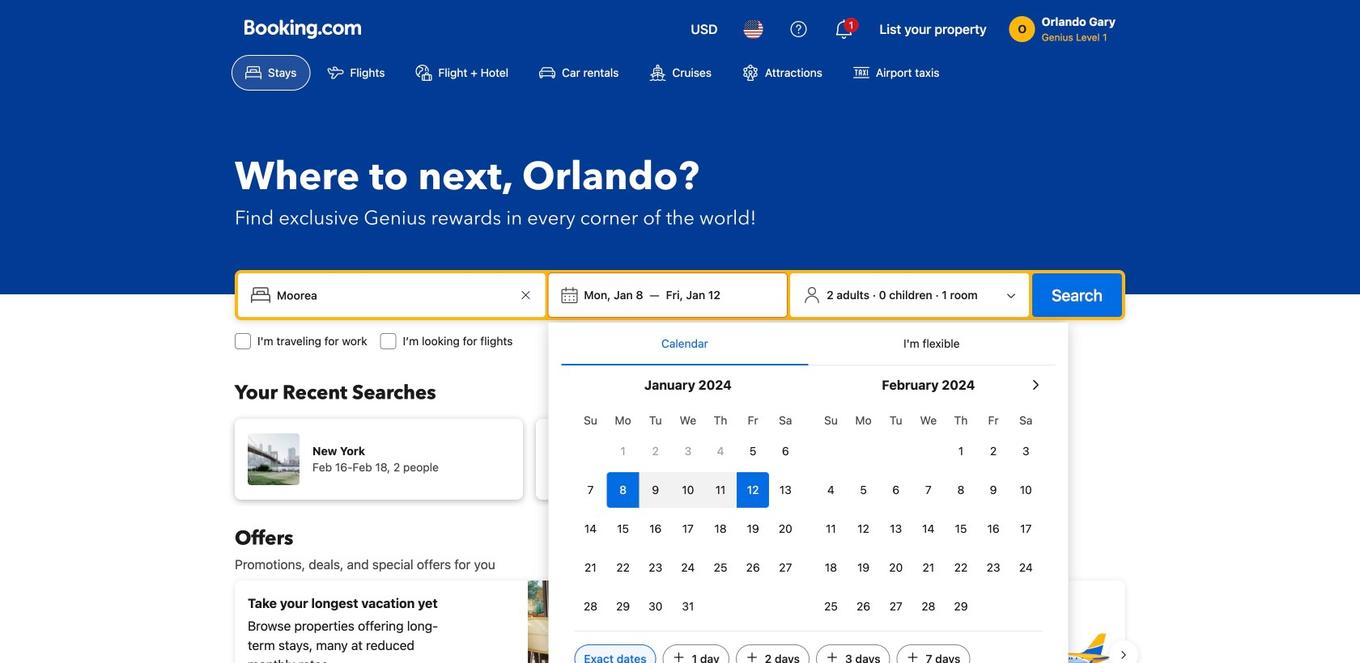 Task type: describe. For each thing, give the bounding box(es) containing it.
21 January 2024 checkbox
[[574, 551, 607, 586]]

4 February 2024 checkbox
[[815, 473, 847, 509]]

3 January 2024 checkbox
[[672, 434, 704, 470]]

25 January 2024 checkbox
[[704, 551, 737, 586]]

3 cell from the left
[[672, 470, 704, 509]]

17 January 2024 checkbox
[[672, 512, 704, 547]]

2 grid from the left
[[815, 405, 1042, 625]]

2 February 2024 checkbox
[[977, 434, 1010, 470]]

18 February 2024 checkbox
[[815, 551, 847, 586]]

27 February 2024 checkbox
[[880, 589, 912, 625]]

5 February 2024 checkbox
[[847, 473, 880, 509]]

31 January 2024 checkbox
[[672, 589, 704, 625]]

16 January 2024 checkbox
[[639, 512, 672, 547]]

4 cell from the left
[[704, 470, 737, 509]]

12 February 2024 checkbox
[[847, 512, 880, 547]]

20 February 2024 checkbox
[[880, 551, 912, 586]]

9 January 2024 checkbox
[[639, 473, 672, 509]]

25 February 2024 checkbox
[[815, 589, 847, 625]]

your account menu orlando gary genius level 1 element
[[1009, 7, 1122, 45]]

18 January 2024 checkbox
[[704, 512, 737, 547]]

5 cell from the left
[[737, 470, 769, 509]]

22 January 2024 checkbox
[[607, 551, 639, 586]]

3 February 2024 checkbox
[[1010, 434, 1042, 470]]

7 February 2024 checkbox
[[912, 473, 945, 509]]

24 February 2024 checkbox
[[1010, 551, 1042, 586]]

15 January 2024 checkbox
[[607, 512, 639, 547]]

13 February 2024 checkbox
[[880, 512, 912, 547]]

Where are you going? field
[[270, 281, 516, 310]]

20 January 2024 checkbox
[[769, 512, 802, 547]]

17 February 2024 checkbox
[[1010, 512, 1042, 547]]

1 cell from the left
[[607, 470, 639, 509]]

23 January 2024 checkbox
[[639, 551, 672, 586]]

29 February 2024 checkbox
[[945, 589, 977, 625]]

26 February 2024 checkbox
[[847, 589, 880, 625]]

29 January 2024 checkbox
[[607, 589, 639, 625]]

27 January 2024 checkbox
[[769, 551, 802, 586]]

11 January 2024 checkbox
[[704, 473, 737, 509]]

9 February 2024 checkbox
[[977, 473, 1010, 509]]

21 February 2024 checkbox
[[912, 551, 945, 586]]

1 January 2024 checkbox
[[607, 434, 639, 470]]



Task type: vqa. For each thing, say whether or not it's contained in the screenshot.
the 28 February 2024 option
yes



Task type: locate. For each thing, give the bounding box(es) containing it.
16 February 2024 checkbox
[[977, 512, 1010, 547]]

4 January 2024 checkbox
[[704, 434, 737, 470]]

1 horizontal spatial grid
[[815, 405, 1042, 625]]

cell up 18 january 2024 checkbox
[[704, 470, 737, 509]]

15 February 2024 checkbox
[[945, 512, 977, 547]]

12 January 2024 checkbox
[[737, 473, 769, 509]]

0 horizontal spatial grid
[[574, 405, 802, 625]]

13 January 2024 checkbox
[[769, 473, 802, 509]]

24 January 2024 checkbox
[[672, 551, 704, 586]]

take your longest vacation yet image
[[528, 581, 674, 664]]

cell up 17 january 2024 checkbox
[[672, 470, 704, 509]]

1 February 2024 checkbox
[[945, 434, 977, 470]]

23 February 2024 checkbox
[[977, 551, 1010, 586]]

2 cell from the left
[[639, 470, 672, 509]]

cell up the 19 january 2024 option
[[737, 470, 769, 509]]

6 January 2024 checkbox
[[769, 434, 802, 470]]

5 January 2024 checkbox
[[737, 434, 769, 470]]

19 February 2024 checkbox
[[847, 551, 880, 586]]

8 January 2024 checkbox
[[607, 473, 639, 509]]

10 January 2024 checkbox
[[672, 473, 704, 509]]

11 February 2024 checkbox
[[815, 512, 847, 547]]

booking.com image
[[245, 19, 361, 39]]

1 grid from the left
[[574, 405, 802, 625]]

8 February 2024 checkbox
[[945, 473, 977, 509]]

28 February 2024 checkbox
[[912, 589, 945, 625]]

tab list
[[561, 323, 1055, 367]]

28 January 2024 checkbox
[[574, 589, 607, 625]]

30 January 2024 checkbox
[[639, 589, 672, 625]]

14 January 2024 checkbox
[[574, 512, 607, 547]]

22 February 2024 checkbox
[[945, 551, 977, 586]]

cell up "16 january 2024" option
[[639, 470, 672, 509]]

grid
[[574, 405, 802, 625], [815, 405, 1042, 625]]

cell up 15 january 2024 checkbox
[[607, 470, 639, 509]]

26 January 2024 checkbox
[[737, 551, 769, 586]]

14 February 2024 checkbox
[[912, 512, 945, 547]]

2 January 2024 checkbox
[[639, 434, 672, 470]]

6 February 2024 checkbox
[[880, 473, 912, 509]]

19 January 2024 checkbox
[[737, 512, 769, 547]]

cell
[[607, 470, 639, 509], [639, 470, 672, 509], [672, 470, 704, 509], [704, 470, 737, 509], [737, 470, 769, 509]]

10 February 2024 checkbox
[[1010, 473, 1042, 509]]

7 January 2024 checkbox
[[574, 473, 607, 509]]

fly away to your dream vacation image
[[999, 599, 1113, 664]]

region
[[222, 575, 1138, 664]]



